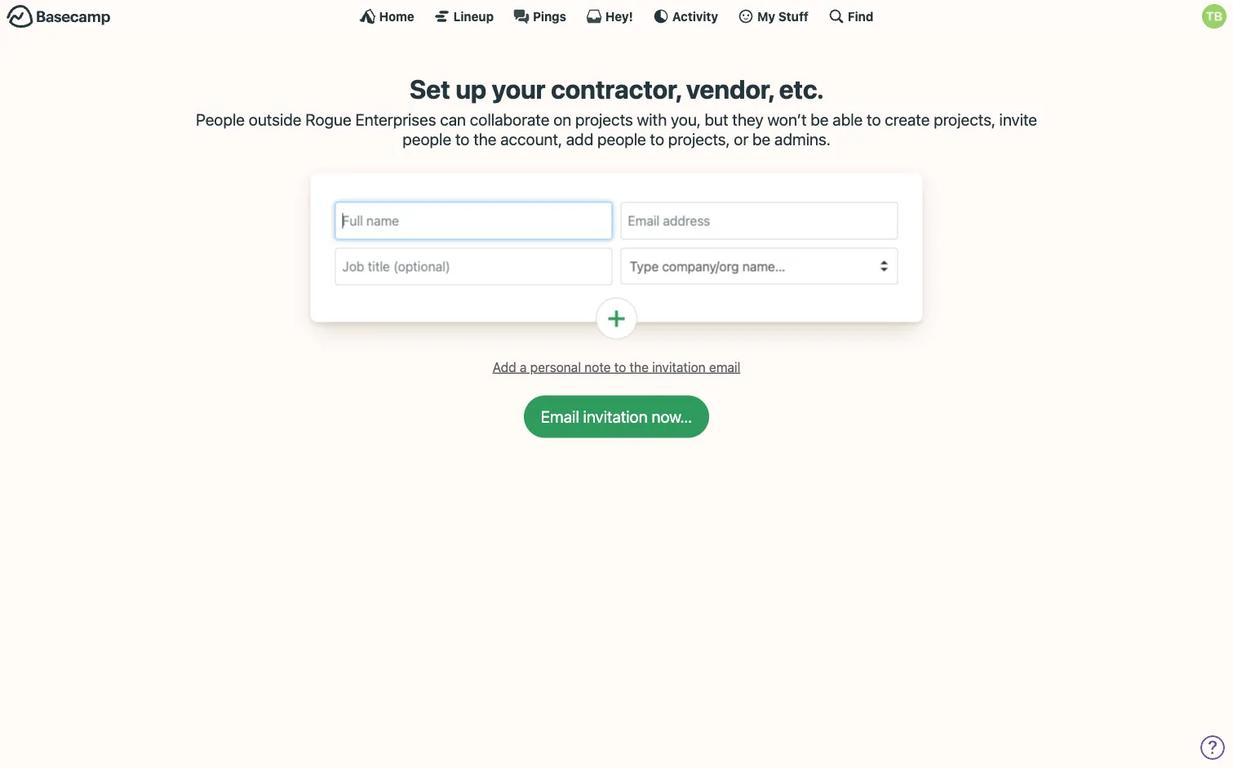 Task type: locate. For each thing, give the bounding box(es) containing it.
1 vertical spatial the
[[630, 359, 649, 375]]

account,
[[501, 129, 562, 149]]

they
[[732, 110, 764, 129]]

won't
[[767, 110, 807, 129]]

to right able
[[867, 110, 881, 129]]

your
[[492, 73, 546, 104]]

the
[[473, 129, 497, 149], [630, 359, 649, 375]]

None submit
[[524, 396, 709, 438]]

pings
[[533, 9, 566, 23]]

the left invitation
[[630, 359, 649, 375]]

my stuff
[[757, 9, 809, 23]]

activity
[[672, 9, 718, 23]]

0 horizontal spatial people
[[403, 129, 451, 149]]

with
[[637, 110, 667, 129]]

to right note
[[614, 359, 626, 375]]

0 horizontal spatial projects,
[[668, 129, 730, 149]]

projects, down you,
[[668, 129, 730, 149]]

Job title (optional) text field
[[335, 248, 613, 285]]

to inside button
[[614, 359, 626, 375]]

projects, left invite
[[934, 110, 996, 129]]

0 horizontal spatial the
[[473, 129, 497, 149]]

0 vertical spatial the
[[473, 129, 497, 149]]

people down the can
[[403, 129, 451, 149]]

projects,
[[934, 110, 996, 129], [668, 129, 730, 149]]

be
[[811, 110, 829, 129], [752, 129, 771, 149]]

can
[[440, 110, 466, 129]]

2 people from the left
[[597, 129, 646, 149]]

hey!
[[606, 9, 633, 23]]

to
[[867, 110, 881, 129], [455, 129, 470, 149], [650, 129, 664, 149], [614, 359, 626, 375]]

be right or
[[752, 129, 771, 149]]

main element
[[0, 0, 1233, 32]]

people
[[403, 129, 451, 149], [597, 129, 646, 149]]

people down projects
[[597, 129, 646, 149]]

note
[[585, 359, 611, 375]]

be up admins.
[[811, 110, 829, 129]]

Full name text field
[[335, 202, 613, 240]]

home
[[379, 9, 414, 23]]

the inside button
[[630, 359, 649, 375]]

add
[[566, 129, 594, 149]]

1 horizontal spatial be
[[811, 110, 829, 129]]

find
[[848, 9, 874, 23]]

1 horizontal spatial the
[[630, 359, 649, 375]]

able
[[833, 110, 863, 129]]

etc.
[[779, 73, 824, 104]]

lineup
[[454, 9, 494, 23]]

lineup link
[[434, 8, 494, 24]]

1 horizontal spatial projects,
[[934, 110, 996, 129]]

1 horizontal spatial people
[[597, 129, 646, 149]]

on
[[553, 110, 571, 129]]

to down with
[[650, 129, 664, 149]]

my
[[757, 9, 775, 23]]

or
[[734, 129, 749, 149]]

the down collaborate at left top
[[473, 129, 497, 149]]



Task type: describe. For each thing, give the bounding box(es) containing it.
outside
[[249, 110, 302, 129]]

tim burton image
[[1202, 4, 1227, 29]]

you,
[[671, 110, 701, 129]]

Email address email field
[[621, 202, 898, 240]]

add a personal note to the invitation email
[[493, 359, 740, 375]]

1 people from the left
[[403, 129, 451, 149]]

invite
[[999, 110, 1037, 129]]

people
[[196, 110, 245, 129]]

contractor,
[[551, 73, 681, 104]]

rogue
[[305, 110, 351, 129]]

my stuff button
[[738, 8, 809, 24]]

set up your contractor, vendor, etc. people outside rogue enterprises can collaborate on projects with you, but they won't be able to create projects, invite people to the account, add people to projects, or be admins.
[[196, 73, 1037, 149]]

projects
[[575, 110, 633, 129]]

vendor,
[[686, 73, 774, 104]]

to down the can
[[455, 129, 470, 149]]

hey! button
[[586, 8, 633, 24]]

up
[[456, 73, 486, 104]]

Type company/org name… text field
[[628, 255, 878, 277]]

personal
[[530, 359, 581, 375]]

the inside the set up your contractor, vendor, etc. people outside rogue enterprises can collaborate on projects with you, but they won't be able to create projects, invite people to the account, add people to projects, or be admins.
[[473, 129, 497, 149]]

set
[[409, 73, 450, 104]]

home link
[[360, 8, 414, 24]]

stuff
[[778, 9, 809, 23]]

collaborate
[[470, 110, 550, 129]]

create
[[885, 110, 930, 129]]

email
[[709, 359, 740, 375]]

switch accounts image
[[7, 4, 111, 29]]

invitation
[[652, 359, 706, 375]]

add a personal note to the invitation email button
[[486, 355, 747, 379]]

add
[[493, 359, 516, 375]]

activity link
[[653, 8, 718, 24]]

0 horizontal spatial be
[[752, 129, 771, 149]]

pings button
[[513, 8, 566, 24]]

find button
[[828, 8, 874, 24]]

but
[[705, 110, 728, 129]]

a
[[520, 359, 527, 375]]

admins.
[[775, 129, 831, 149]]

enterprises
[[355, 110, 436, 129]]



Task type: vqa. For each thing, say whether or not it's contained in the screenshot.
Pings
yes



